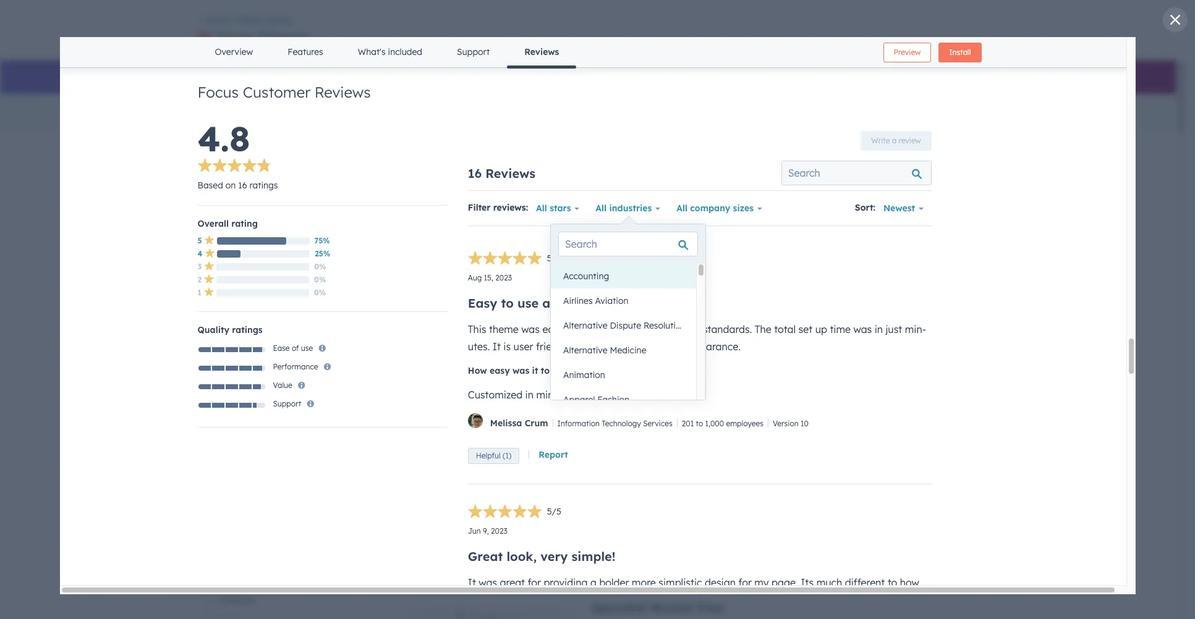 Task type: locate. For each thing, give the bounding box(es) containing it.
to
[[227, 16, 235, 25]]

library
[[264, 16, 292, 25]]

back to theme library link
[[197, 16, 292, 25]]



Task type: describe. For each thing, give the bounding box(es) containing it.
theme
[[237, 16, 262, 25]]

themes
[[257, 28, 311, 47]]

close image
[[1171, 15, 1181, 25]]

shop themes
[[217, 28, 311, 47]]

back to theme library
[[207, 16, 292, 25]]

shop
[[217, 28, 253, 47]]

back
[[207, 16, 225, 25]]



Task type: vqa. For each thing, say whether or not it's contained in the screenshot.
second 'Press to sort.' icon from right
no



